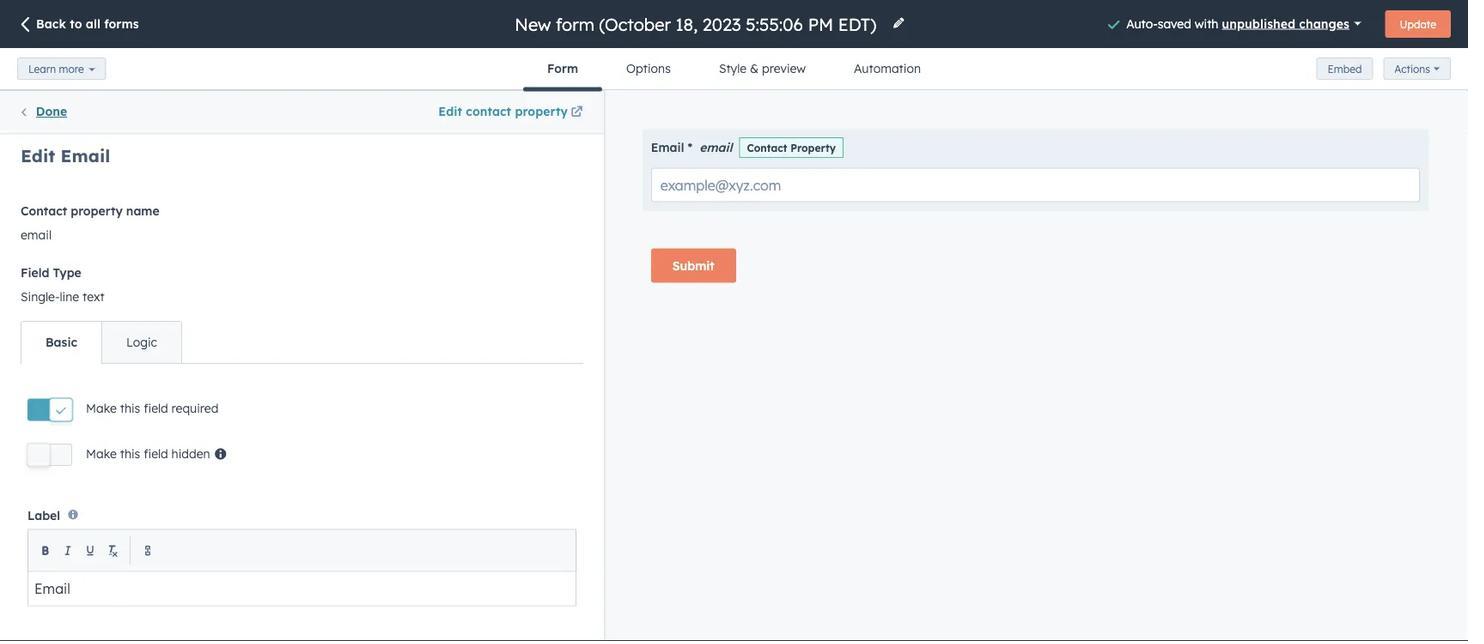 Task type: describe. For each thing, give the bounding box(es) containing it.
image
[[474, 571, 506, 584]]

single-line text down type
[[21, 290, 105, 305]]

edit contact property
[[438, 104, 568, 119]]

fields
[[56, 146, 91, 161]]

type
[[53, 265, 81, 280]]

embed button
[[1317, 58, 1373, 80]]

make for make this field required
[[86, 401, 117, 416]]

field type
[[21, 265, 81, 280]]

single-line text up "logic" 'link'
[[78, 293, 150, 306]]

0 horizontal spatial single-
[[21, 290, 60, 305]]

update button
[[1385, 10, 1451, 38]]

make this field required
[[86, 401, 218, 416]]

make this field hidden button
[[27, 444, 227, 466]]

edit email
[[21, 145, 110, 167]]

0 vertical spatial property
[[515, 104, 568, 119]]

learn more button
[[17, 58, 106, 80]]

1 horizontal spatial text
[[131, 293, 150, 306]]

field
[[21, 265, 49, 280]]

1 link opens in a new window image from the top
[[571, 103, 583, 123]]

options
[[626, 61, 671, 76]]

unpublished changes
[[1222, 16, 1349, 31]]

2 link opens in a new window image from the top
[[571, 107, 583, 119]]

field for hidden
[[144, 446, 168, 461]]

back to all forms link
[[17, 16, 139, 35]]

unpublished changes button
[[1222, 11, 1361, 35]]

learn
[[28, 62, 56, 75]]

paragraph (richtext)
[[314, 571, 416, 584]]

logic link
[[101, 322, 181, 363]]

style
[[719, 61, 747, 76]]

done
[[36, 104, 67, 119]]

header
[[210, 571, 246, 584]]

edit for edit contact property
[[438, 104, 462, 119]]

0 horizontal spatial text
[[82, 290, 105, 305]]

2 horizontal spatial line
[[234, 432, 250, 445]]

text
[[249, 571, 268, 584]]

saved
[[1158, 16, 1191, 31]]

1 vertical spatial property
[[71, 204, 123, 219]]

create
[[419, 104, 459, 119]]

contact property name
[[21, 204, 160, 219]]

make this field hidden
[[86, 446, 210, 461]]

back to all forms
[[36, 16, 139, 31]]

make for make this field hidden
[[86, 446, 117, 461]]

0 horizontal spatial line
[[60, 290, 79, 305]]

style & preview
[[719, 61, 806, 76]]

required
[[171, 401, 218, 416]]

logic
[[126, 335, 157, 350]]

forms
[[104, 16, 139, 31]]

label button
[[27, 497, 576, 607]]

auto-saved with
[[1126, 16, 1222, 31]]

edit for edit email
[[21, 145, 55, 167]]

tab list containing basic
[[21, 321, 182, 364]]

paragraph
[[314, 571, 365, 584]]

label
[[27, 508, 60, 523]]



Task type: vqa. For each thing, say whether or not it's contained in the screenshot.
scheduled
no



Task type: locate. For each thing, give the bounding box(es) containing it.
more
[[59, 62, 84, 75]]

2 make from the top
[[86, 446, 117, 461]]

edit left the contact
[[438, 104, 462, 119]]

none field inside page section element
[[513, 12, 882, 36]]

automation button
[[830, 48, 945, 89]]

basic
[[46, 335, 77, 350]]

form for form fields
[[21, 146, 52, 161]]

done button
[[18, 101, 67, 123]]

field for required
[[144, 401, 168, 416]]

application
[[27, 530, 576, 607]]

preview
[[762, 61, 806, 76]]

(richtext)
[[368, 571, 416, 584]]

email
[[21, 228, 52, 243]]

tab list
[[21, 321, 182, 364]]

embed
[[1328, 62, 1362, 75]]

text up basic link
[[82, 290, 105, 305]]

update
[[1400, 18, 1436, 30]]

0 vertical spatial field
[[144, 401, 168, 416]]

contact
[[466, 104, 511, 119]]

form inside button
[[547, 61, 578, 76]]

1 horizontal spatial edit
[[438, 104, 462, 119]]

automation
[[854, 61, 921, 76]]

this inside button
[[120, 446, 140, 461]]

&
[[750, 61, 759, 76]]

this
[[120, 401, 140, 416], [120, 446, 140, 461]]

field
[[144, 401, 168, 416], [144, 446, 168, 461]]

create new button
[[302, 91, 603, 132]]

1 vertical spatial form
[[21, 146, 52, 161]]

text right multi-
[[253, 432, 272, 445]]

......        ...... for dropdown
[[103, 347, 124, 371]]

2 this from the top
[[120, 446, 140, 461]]

file
[[105, 571, 122, 584]]

field inside button
[[144, 446, 168, 461]]

form left fields
[[21, 146, 52, 161]]

0 horizontal spatial form
[[21, 146, 52, 161]]

page section element
[[0, 0, 1468, 91]]

changes
[[1299, 16, 1349, 31]]

1 horizontal spatial single-
[[78, 293, 111, 306]]

field inside button
[[144, 401, 168, 416]]

contact
[[21, 204, 67, 219]]

learn more
[[28, 62, 84, 75]]

0 vertical spatial edit
[[438, 104, 462, 119]]

field left required
[[144, 401, 168, 416]]

make down dropdown
[[86, 446, 117, 461]]

text up logic
[[131, 293, 150, 306]]

form for form
[[547, 61, 578, 76]]

create new navigation
[[0, 90, 604, 133]]

make up dropdown
[[86, 401, 117, 416]]

0 vertical spatial make
[[86, 401, 117, 416]]

options button
[[602, 48, 695, 89]]

to
[[70, 16, 82, 31]]

single- down "field"
[[21, 290, 60, 305]]

back
[[36, 16, 66, 31]]

form up edit contact property
[[547, 61, 578, 76]]

property
[[515, 104, 568, 119], [71, 204, 123, 219]]

field left 'hidden'
[[144, 446, 168, 461]]

text
[[82, 290, 105, 305], [131, 293, 150, 306], [253, 432, 272, 445]]

edit
[[438, 104, 462, 119], [21, 145, 55, 167]]

link opens in a new window image
[[571, 103, 583, 123], [571, 107, 583, 119]]

this for hidden
[[120, 446, 140, 461]]

form fields
[[21, 146, 91, 161]]

2 field from the top
[[144, 446, 168, 461]]

1 this from the top
[[120, 401, 140, 416]]

0 horizontal spatial edit
[[21, 145, 55, 167]]

multi-line text
[[206, 432, 272, 445]]

1 vertical spatial edit
[[21, 145, 55, 167]]

1 horizontal spatial form
[[547, 61, 578, 76]]

navigation containing form
[[523, 48, 945, 91]]

make
[[86, 401, 117, 416], [86, 446, 117, 461]]

unpublished
[[1222, 16, 1296, 31]]

form button
[[523, 48, 602, 91]]

form
[[547, 61, 578, 76], [21, 146, 52, 161]]

1 horizontal spatial property
[[515, 104, 568, 119]]

this inside button
[[120, 401, 140, 416]]

dropdown
[[89, 432, 139, 445]]

new
[[462, 104, 486, 119]]

1 make from the top
[[86, 401, 117, 416]]

actions button
[[1383, 58, 1451, 80]]

make inside button
[[86, 401, 117, 416]]

this up dropdown
[[120, 401, 140, 416]]

1 horizontal spatial line
[[111, 293, 128, 306]]

hidden
[[171, 446, 210, 461]]

None field
[[513, 12, 882, 36]]

single- down type
[[78, 293, 111, 306]]

0 horizontal spatial property
[[71, 204, 123, 219]]

......
[[103, 208, 124, 227], [103, 212, 124, 232], [103, 347, 124, 366], [229, 347, 250, 366], [354, 347, 375, 366], [479, 347, 501, 366], [103, 352, 124, 371], [229, 352, 250, 371], [354, 352, 375, 371], [479, 352, 501, 371]]

1 vertical spatial make
[[86, 446, 117, 461]]

make inside button
[[86, 446, 117, 461]]

email
[[61, 145, 110, 167]]

create new
[[419, 104, 486, 119]]

......        ...... for single-line text
[[103, 208, 124, 232]]

make this field required button
[[27, 399, 218, 421]]

this down dropdown
[[120, 446, 140, 461]]

navigation inside page section element
[[523, 48, 945, 91]]

......        ...... for multi-line text
[[229, 347, 250, 371]]

......        ......
[[103, 208, 124, 232], [103, 347, 124, 371], [229, 347, 250, 371], [354, 347, 375, 371], [479, 347, 501, 371]]

0 vertical spatial this
[[120, 401, 140, 416]]

this for required
[[120, 401, 140, 416]]

with
[[1195, 16, 1219, 31]]

1 field from the top
[[144, 401, 168, 416]]

1 vertical spatial this
[[120, 446, 140, 461]]

line
[[60, 290, 79, 305], [111, 293, 128, 306], [234, 432, 250, 445]]

name
[[126, 204, 160, 219]]

1 vertical spatial field
[[144, 446, 168, 461]]

edit left fields
[[21, 145, 55, 167]]

actions
[[1395, 62, 1430, 75]]

0 vertical spatial form
[[547, 61, 578, 76]]

header text
[[210, 571, 268, 584]]

2 horizontal spatial text
[[253, 432, 272, 445]]

basic link
[[21, 322, 101, 363]]

property down form button
[[515, 104, 568, 119]]

multi-
[[206, 432, 234, 445]]

style & preview button
[[695, 48, 830, 89]]

auto-
[[1126, 16, 1158, 31]]

property left the 'name'
[[71, 204, 123, 219]]

navigation
[[523, 48, 945, 91]]

single-
[[21, 290, 60, 305], [78, 293, 111, 306]]

single-line text
[[21, 290, 105, 305], [78, 293, 150, 306]]

all
[[86, 16, 100, 31]]



